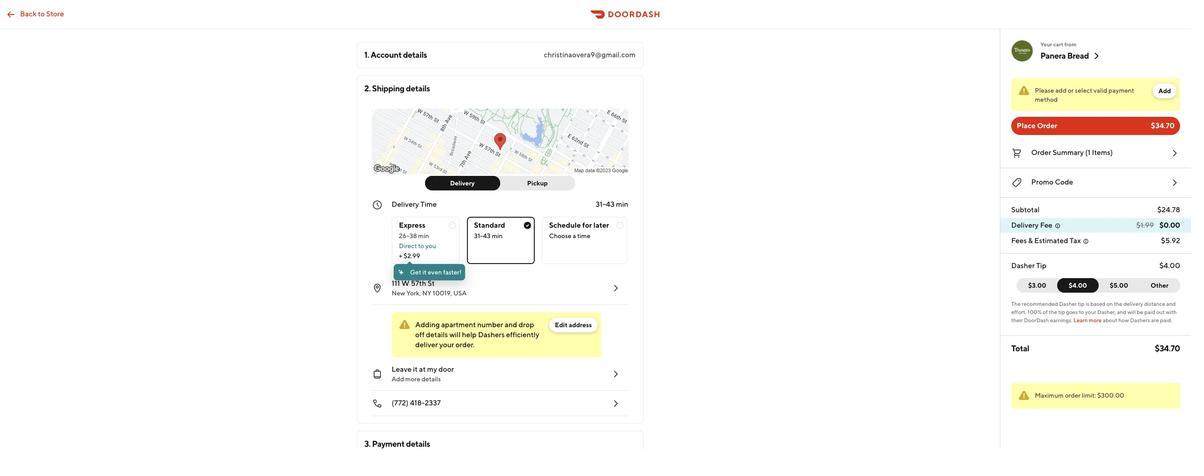 Task type: locate. For each thing, give the bounding box(es) containing it.
adding apartment number and drop off details will help dashers efficiently deliver your order. status
[[392, 313, 601, 358]]

1 vertical spatial dashers
[[478, 331, 505, 340]]

add down leave
[[392, 376, 404, 383]]

will down apartment
[[449, 331, 461, 340]]

it for even
[[423, 269, 427, 276]]

details right 2. shipping
[[406, 84, 430, 93]]

edit address
[[555, 322, 592, 329]]

10019,
[[433, 290, 452, 297]]

1 horizontal spatial the
[[1114, 301, 1123, 308]]

2 horizontal spatial and
[[1167, 301, 1176, 308]]

0 horizontal spatial dasher
[[1011, 262, 1035, 270]]

$34.70 down paid.
[[1155, 344, 1180, 354]]

for
[[582, 221, 592, 230]]

0 horizontal spatial delivery
[[392, 200, 419, 209]]

it inside leave it at my door add more details
[[413, 366, 418, 374]]

1 vertical spatial it
[[413, 366, 418, 374]]

order.
[[456, 341, 475, 350]]

details down my at the left
[[422, 376, 441, 383]]

1 horizontal spatial your
[[1085, 309, 1096, 316]]

100%
[[1028, 309, 1042, 316]]

drop
[[519, 321, 534, 330]]

details for 1. account details
[[403, 50, 427, 60]]

it right get
[[423, 269, 427, 276]]

0 horizontal spatial min
[[418, 233, 429, 240]]

is
[[1086, 301, 1090, 308]]

to
[[38, 9, 45, 18], [418, 243, 424, 250], [1079, 309, 1084, 316]]

deliver
[[415, 341, 438, 350]]

please
[[1035, 87, 1054, 94]]

2 horizontal spatial delivery
[[1011, 221, 1039, 230]]

0 horizontal spatial add
[[392, 376, 404, 383]]

get it even faster! tooltip
[[394, 262, 465, 281]]

$5.00
[[1110, 282, 1128, 290]]

$1.99
[[1137, 221, 1154, 230]]

delivery
[[450, 180, 475, 187], [392, 200, 419, 209], [1011, 221, 1039, 230]]

tip
[[1078, 301, 1085, 308], [1058, 309, 1065, 316]]

min inside 26–38 min direct to you + $2.99
[[418, 233, 429, 240]]

tip up earnings. at bottom right
[[1058, 309, 1065, 316]]

1 horizontal spatial more
[[1089, 317, 1102, 324]]

it inside "tooltip"
[[423, 269, 427, 276]]

pickup
[[527, 180, 548, 187]]

status
[[1011, 78, 1180, 112]]

$4.00
[[1160, 262, 1180, 270], [1069, 282, 1087, 290]]

based
[[1091, 301, 1106, 308]]

0 vertical spatial and
[[1167, 301, 1176, 308]]

1 horizontal spatial it
[[423, 269, 427, 276]]

1 vertical spatial to
[[418, 243, 424, 250]]

of
[[1043, 309, 1048, 316]]

1 vertical spatial order
[[1031, 148, 1051, 157]]

delivery inside delivery radio
[[450, 180, 475, 187]]

2 vertical spatial to
[[1079, 309, 1084, 316]]

order summary (1 items) button
[[1011, 146, 1180, 161]]

0 vertical spatial add
[[1159, 87, 1171, 95]]

(772)
[[392, 399, 409, 408]]

and inside adding apartment number and drop off details will help dashers efficiently deliver your order.
[[505, 321, 517, 330]]

get
[[410, 269, 421, 276]]

leave it at my door add more details
[[392, 366, 454, 383]]

0 horizontal spatial and
[[505, 321, 517, 330]]

1 vertical spatial and
[[1117, 309, 1127, 316]]

1 horizontal spatial to
[[418, 243, 424, 250]]

31–43 min down standard in the left of the page
[[474, 233, 503, 240]]

1 horizontal spatial and
[[1117, 309, 1127, 316]]

christinaovera9@gmail.com
[[544, 51, 636, 59]]

details inside adding apartment number and drop off details will help dashers efficiently deliver your order.
[[426, 331, 448, 340]]

$34.70 down add button
[[1151, 122, 1175, 130]]

1 horizontal spatial $4.00
[[1160, 262, 1180, 270]]

more down dasher, on the bottom
[[1089, 317, 1102, 324]]

Other button
[[1139, 279, 1180, 293]]

111
[[392, 279, 400, 288]]

more down at
[[405, 376, 420, 383]]

panera bread link
[[1041, 51, 1102, 61]]

0 vertical spatial will
[[1128, 309, 1136, 316]]

1 horizontal spatial 31–43 min
[[596, 200, 628, 209]]

more inside leave it at my door add more details
[[405, 376, 420, 383]]

their
[[1011, 317, 1023, 324]]

$4.00 up 'is'
[[1069, 282, 1087, 290]]

dasher
[[1011, 262, 1035, 270], [1059, 301, 1077, 308]]

to inside 26–38 min direct to you + $2.99
[[418, 243, 424, 250]]

learn more link
[[1074, 317, 1102, 324]]

0 vertical spatial $4.00
[[1160, 262, 1180, 270]]

&
[[1028, 237, 1033, 245]]

$24.78
[[1158, 206, 1180, 214]]

dasher inside the recommended dasher tip is based on the delivery distance and effort. 100% of the tip goes to your dasher, and will be paid out with their doordash earnings.
[[1059, 301, 1077, 308]]

2. shipping
[[364, 84, 405, 93]]

it left at
[[413, 366, 418, 374]]

(772) 418-2337 button
[[364, 391, 628, 417]]

2 vertical spatial and
[[505, 321, 517, 330]]

1 horizontal spatial delivery
[[450, 180, 475, 187]]

$3.00
[[1028, 282, 1047, 290]]

more
[[1089, 317, 1102, 324], [405, 376, 420, 383]]

order
[[1065, 392, 1081, 400]]

0 vertical spatial order
[[1037, 122, 1058, 130]]

the right on
[[1114, 301, 1123, 308]]

items)
[[1092, 148, 1113, 157]]

to right back
[[38, 9, 45, 18]]

schedule for later
[[549, 221, 609, 230]]

edit
[[555, 322, 568, 329]]

1 horizontal spatial tip
[[1078, 301, 1085, 308]]

1 vertical spatial $34.70
[[1155, 344, 1180, 354]]

add right payment
[[1159, 87, 1171, 95]]

the right of
[[1049, 309, 1057, 316]]

it for at
[[413, 366, 418, 374]]

31–43 min up the later
[[596, 200, 628, 209]]

1 vertical spatial more
[[405, 376, 420, 383]]

0 vertical spatial 31–43
[[596, 200, 615, 209]]

0 horizontal spatial to
[[38, 9, 45, 18]]

dashers down be
[[1130, 317, 1150, 324]]

off
[[415, 331, 425, 340]]

0 horizontal spatial more
[[405, 376, 420, 383]]

limit:
[[1082, 392, 1096, 400]]

paid
[[1145, 309, 1155, 316]]

1 vertical spatial add
[[392, 376, 404, 383]]

delivery or pickup selector option group
[[425, 176, 575, 191]]

will
[[1128, 309, 1136, 316], [449, 331, 461, 340]]

2. shipping details
[[364, 84, 430, 93]]

dasher up goes
[[1059, 301, 1077, 308]]

apartment
[[441, 321, 476, 330]]

back to store link
[[0, 5, 69, 23]]

your up learn more link
[[1085, 309, 1096, 316]]

add
[[1056, 87, 1067, 94]]

1 vertical spatial delivery
[[392, 200, 419, 209]]

31–43 up the later
[[596, 200, 615, 209]]

order left the summary
[[1031, 148, 1051, 157]]

add
[[1159, 87, 1171, 95], [392, 376, 404, 383]]

and up with
[[1167, 301, 1176, 308]]

31–43 min
[[596, 200, 628, 209], [474, 233, 503, 240]]

31–43 down standard in the left of the page
[[474, 233, 491, 240]]

$4.00 up other button
[[1160, 262, 1180, 270]]

express
[[399, 221, 425, 230]]

0 horizontal spatial 31–43 min
[[474, 233, 503, 240]]

adding
[[415, 321, 440, 330]]

you
[[425, 243, 436, 250]]

0 vertical spatial tip
[[1078, 301, 1085, 308]]

details right 3. payment
[[406, 440, 430, 449]]

$34.70
[[1151, 122, 1175, 130], [1155, 344, 1180, 354]]

0 horizontal spatial your
[[439, 341, 454, 350]]

will inside the recommended dasher tip is based on the delivery distance and effort. 100% of the tip goes to your dasher, and will be paid out with their doordash earnings.
[[1128, 309, 1136, 316]]

0 horizontal spatial will
[[449, 331, 461, 340]]

your left order.
[[439, 341, 454, 350]]

dashers
[[1130, 317, 1150, 324], [478, 331, 505, 340]]

details down adding
[[426, 331, 448, 340]]

usa
[[453, 290, 467, 297]]

0 vertical spatial to
[[38, 9, 45, 18]]

1 vertical spatial 31–43 min
[[474, 233, 503, 240]]

dasher left tip
[[1011, 262, 1035, 270]]

your inside the recommended dasher tip is based on the delivery distance and effort. 100% of the tip goes to your dasher, and will be paid out with their doordash earnings.
[[1085, 309, 1096, 316]]

promo code button
[[1011, 176, 1180, 190]]

and left drop
[[505, 321, 517, 330]]

1 horizontal spatial add
[[1159, 87, 1171, 95]]

min
[[616, 200, 628, 209], [418, 233, 429, 240], [492, 233, 503, 240]]

to inside the recommended dasher tip is based on the delivery distance and effort. 100% of the tip goes to your dasher, and will be paid out with their doordash earnings.
[[1079, 309, 1084, 316]]

1 vertical spatial 31–43
[[474, 233, 491, 240]]

1 vertical spatial your
[[439, 341, 454, 350]]

york,
[[406, 290, 421, 297]]

the
[[1011, 301, 1021, 308]]

0 horizontal spatial dashers
[[478, 331, 505, 340]]

0 horizontal spatial $4.00
[[1069, 282, 1087, 290]]

1 vertical spatial will
[[449, 331, 461, 340]]

will down delivery
[[1128, 309, 1136, 316]]

0 horizontal spatial it
[[413, 366, 418, 374]]

payment
[[1109, 87, 1134, 94]]

tip
[[1036, 262, 1047, 270]]

option group
[[392, 210, 628, 264]]

dashers down number
[[478, 331, 505, 340]]

place order
[[1017, 122, 1058, 130]]

option group containing express
[[392, 210, 628, 264]]

$5.00 button
[[1093, 279, 1140, 293]]

are
[[1151, 317, 1159, 324]]

0 horizontal spatial the
[[1049, 309, 1057, 316]]

choose a time
[[549, 233, 590, 240]]

order right the "place" on the right of the page
[[1037, 122, 1058, 130]]

1 vertical spatial $4.00
[[1069, 282, 1087, 290]]

to left you
[[418, 243, 424, 250]]

0 vertical spatial it
[[423, 269, 427, 276]]

details right 1. account
[[403, 50, 427, 60]]

0 horizontal spatial tip
[[1058, 309, 1065, 316]]

0 horizontal spatial 31–43
[[474, 233, 491, 240]]

2 horizontal spatial to
[[1079, 309, 1084, 316]]

to up learn
[[1079, 309, 1084, 316]]

0 vertical spatial delivery
[[450, 180, 475, 187]]

0 vertical spatial dasher
[[1011, 262, 1035, 270]]

my
[[427, 366, 437, 374]]

1 vertical spatial tip
[[1058, 309, 1065, 316]]

goes
[[1066, 309, 1078, 316]]

details for 3. payment details
[[406, 440, 430, 449]]

1 horizontal spatial dashers
[[1130, 317, 1150, 324]]

None radio
[[392, 217, 460, 264], [467, 217, 535, 264], [542, 217, 627, 264], [392, 217, 460, 264], [467, 217, 535, 264], [542, 217, 627, 264]]

back to store
[[20, 9, 64, 18]]

1 horizontal spatial will
[[1128, 309, 1136, 316]]

0 vertical spatial more
[[1089, 317, 1102, 324]]

choose
[[549, 233, 572, 240]]

and up the learn more about how dashers are paid.
[[1117, 309, 1127, 316]]

tip left 'is'
[[1078, 301, 1085, 308]]

0 vertical spatial your
[[1085, 309, 1096, 316]]

31–43
[[596, 200, 615, 209], [474, 233, 491, 240]]

1 vertical spatial dasher
[[1059, 301, 1077, 308]]

recommended
[[1022, 301, 1058, 308]]

1 horizontal spatial dasher
[[1059, 301, 1077, 308]]

direct
[[399, 243, 417, 250]]



Task type: vqa. For each thing, say whether or not it's contained in the screenshot.
are
yes



Task type: describe. For each thing, give the bounding box(es) containing it.
$4.00 inside button
[[1069, 282, 1087, 290]]

new
[[392, 290, 405, 297]]

fee
[[1040, 221, 1053, 230]]

tax
[[1070, 237, 1081, 245]]

1 horizontal spatial 31–43
[[596, 200, 615, 209]]

tip amount option group
[[1017, 279, 1180, 293]]

$0.00
[[1160, 221, 1180, 230]]

add inside button
[[1159, 87, 1171, 95]]

bread
[[1067, 51, 1089, 61]]

Delivery radio
[[425, 176, 500, 191]]

later
[[594, 221, 609, 230]]

1 horizontal spatial min
[[492, 233, 503, 240]]

or
[[1068, 87, 1074, 94]]

0 vertical spatial the
[[1114, 301, 1123, 308]]

dasher tip
[[1011, 262, 1047, 270]]

door
[[439, 366, 454, 374]]

add inside leave it at my door add more details
[[392, 376, 404, 383]]

on
[[1107, 301, 1113, 308]]

your
[[1041, 41, 1052, 48]]

your inside adding apartment number and drop off details will help dashers efficiently deliver your order.
[[439, 341, 454, 350]]

estimated
[[1035, 237, 1068, 245]]

promo code
[[1031, 178, 1073, 187]]

delivery
[[1124, 301, 1143, 308]]

2 vertical spatial delivery
[[1011, 221, 1039, 230]]

w
[[402, 279, 409, 288]]

even
[[428, 269, 442, 276]]

1 vertical spatial the
[[1049, 309, 1057, 316]]

26–38 min direct to you + $2.99
[[399, 233, 436, 260]]

effort.
[[1011, 309, 1027, 316]]

the recommended dasher tip is based on the delivery distance and effort. 100% of the tip goes to your dasher, and will be paid out with their doordash earnings.
[[1011, 301, 1177, 324]]

time
[[577, 233, 590, 240]]

cart
[[1053, 41, 1063, 48]]

be
[[1137, 309, 1143, 316]]

edit address button
[[550, 318, 597, 333]]

31–43 min inside option group
[[474, 233, 503, 240]]

(772) 418-2337
[[392, 399, 441, 408]]

learn more about how dashers are paid.
[[1074, 317, 1172, 324]]

valid
[[1094, 87, 1107, 94]]

subtotal
[[1011, 206, 1040, 214]]

$2.99
[[404, 253, 420, 260]]

maximum order limit: $300.00 status
[[1011, 384, 1180, 409]]

ny
[[422, 290, 432, 297]]

summary
[[1053, 148, 1084, 157]]

order inside button
[[1031, 148, 1051, 157]]

paid.
[[1160, 317, 1172, 324]]

$300.00
[[1097, 392, 1124, 400]]

dasher,
[[1097, 309, 1116, 316]]

418-
[[410, 399, 425, 408]]

3. payment
[[364, 440, 405, 449]]

Pickup radio
[[495, 176, 575, 191]]

from
[[1065, 41, 1077, 48]]

0 vertical spatial 31–43 min
[[596, 200, 628, 209]]

store
[[46, 9, 64, 18]]

will inside adding apartment number and drop off details will help dashers efficiently deliver your order.
[[449, 331, 461, 340]]

doordash
[[1024, 317, 1049, 324]]

faster!
[[443, 269, 462, 276]]

place
[[1017, 122, 1036, 130]]

panera bread
[[1041, 51, 1089, 61]]

0 vertical spatial dashers
[[1130, 317, 1150, 324]]

1. account details
[[364, 50, 427, 60]]

please add or select valid payment method
[[1035, 87, 1134, 103]]

57th
[[411, 279, 426, 288]]

order summary (1 items)
[[1031, 148, 1113, 157]]

schedule
[[549, 221, 581, 230]]

3. payment details
[[364, 440, 430, 449]]

details inside leave it at my door add more details
[[422, 376, 441, 383]]

other
[[1151, 282, 1169, 290]]

0 vertical spatial $34.70
[[1151, 122, 1175, 130]]

address
[[569, 322, 592, 329]]

distance
[[1144, 301, 1166, 308]]

total
[[1011, 344, 1029, 354]]

code
[[1055, 178, 1073, 187]]

with
[[1166, 309, 1177, 316]]

fees & estimated
[[1011, 237, 1068, 245]]

dashers inside adding apartment number and drop off details will help dashers efficiently deliver your order.
[[478, 331, 505, 340]]

back
[[20, 9, 36, 18]]

adding apartment number and drop off details will help dashers efficiently deliver your order.
[[415, 321, 539, 350]]

2 horizontal spatial min
[[616, 200, 628, 209]]

st
[[428, 279, 435, 288]]

$3.00 button
[[1017, 279, 1063, 293]]

leave
[[392, 366, 412, 374]]

promo
[[1031, 178, 1054, 187]]

number
[[477, 321, 503, 330]]

efficiently
[[506, 331, 539, 340]]

maximum
[[1035, 392, 1064, 400]]

status containing please add or select valid payment method
[[1011, 78, 1180, 112]]

2337
[[425, 399, 441, 408]]

at
[[419, 366, 426, 374]]

learn
[[1074, 317, 1088, 324]]

$4.00 button
[[1058, 279, 1099, 293]]

out
[[1156, 309, 1165, 316]]

panera
[[1041, 51, 1066, 61]]

earnings.
[[1050, 317, 1073, 324]]

about
[[1103, 317, 1118, 324]]

111 w 57th st new york,  ny 10019,  usa
[[392, 279, 467, 297]]

details for 2. shipping details
[[406, 84, 430, 93]]

+
[[399, 253, 402, 260]]

help
[[462, 331, 477, 340]]



